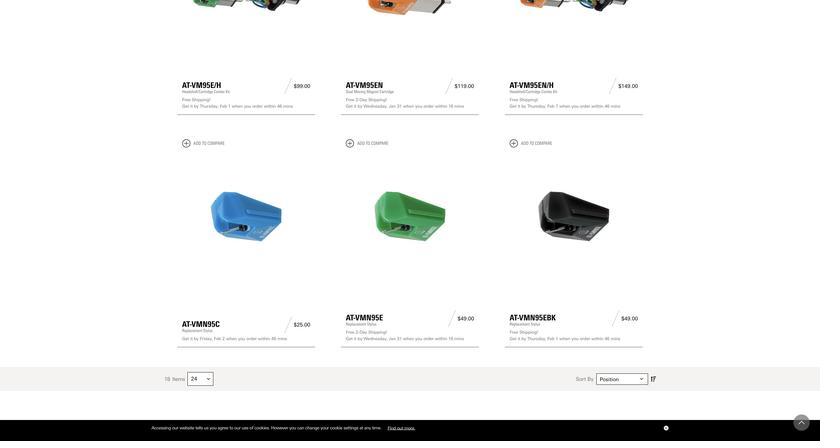 Task type: describe. For each thing, give the bounding box(es) containing it.
replacement for vmn95c
[[182, 328, 203, 333]]

by down at-vm95en/h headshell/cartridge combo kit
[[522, 104, 527, 109]]

add for vmn95c
[[194, 141, 201, 146]]

1 vertical spatial 2
[[356, 330, 358, 335]]

stylus for vmn95ebk
[[531, 322, 541, 327]]

shipping! down vmn95e
[[369, 330, 387, 335]]

at
[[360, 426, 363, 431]]

free for at-vm95e/h
[[182, 97, 191, 102]]

by down at-vmn95e replacement stylus
[[358, 336, 363, 341]]

of
[[250, 426, 254, 431]]

free shipping! get it by thursday, feb 1 when you order within 46 mins for at-vm95e/h
[[182, 97, 293, 109]]

18 items
[[165, 376, 185, 382]]

at vm95en/h image
[[510, 0, 639, 48]]

stylus for vmn95e
[[367, 322, 377, 327]]

1 - from the top
[[358, 97, 360, 102]]

thursday, for vm95e/h
[[200, 104, 219, 109]]

by
[[588, 376, 594, 382]]

get down "at-vmn95ebk replacement stylus"
[[510, 336, 517, 341]]

stylus for vmn95c
[[203, 328, 213, 333]]

replacement for vmn95ebk
[[510, 322, 530, 327]]

at- for vmn95ebk
[[510, 313, 520, 323]]

it down at-vm95en/h headshell/cartridge combo kit
[[518, 104, 521, 109]]

0 vertical spatial 2
[[356, 97, 358, 102]]

2 16 from the top
[[449, 336, 454, 341]]

2 our from the left
[[235, 426, 241, 431]]

however
[[271, 426, 288, 431]]

2 31 from the top
[[397, 336, 402, 341]]

items
[[172, 376, 185, 382]]

add to compare for vmn95c
[[194, 141, 225, 146]]

at- for vmn95c
[[182, 320, 192, 329]]

it left friday,
[[190, 336, 193, 341]]

divider line image for at-vm95en/h
[[608, 78, 619, 94]]

divider line image for at-vmn95c
[[283, 317, 294, 333]]

feb down at-vm95e/h headshell/cartridge combo kit
[[220, 104, 227, 109]]

headshell/cartridge for vm95en/h
[[510, 89, 541, 94]]

set descending direction image
[[651, 375, 656, 383]]

get down dual
[[346, 104, 353, 109]]

2 free 2 -day shipping! get it by wednesday, jan 31 when you order within 16 mins from the top
[[346, 330, 465, 341]]

2 vertical spatial 2
[[223, 336, 225, 341]]

arrow up image
[[800, 420, 805, 426]]

1 jan from the top
[[389, 104, 396, 109]]

thursday, down "at-vmn95ebk replacement stylus"
[[528, 336, 547, 341]]

by down at-vm95e/h headshell/cartridge combo kit
[[194, 104, 199, 109]]

vmn95c
[[192, 320, 220, 329]]

accessing our website tells us you agree to our use of cookies. however you can change your cookie settings at any time.
[[152, 426, 383, 431]]

at-vmn95c replacement stylus
[[182, 320, 220, 333]]

time.
[[373, 426, 382, 431]]

by left friday,
[[194, 336, 199, 341]]

$49.00 for vmn95ebk
[[622, 316, 639, 322]]

find out more.
[[388, 426, 416, 431]]

shipping! down at-vm95en/h headshell/cartridge combo kit
[[520, 97, 539, 102]]

magnet
[[367, 89, 379, 94]]

add to compare button for vmn95ebk
[[510, 139, 553, 148]]

at- for vmn95e
[[346, 313, 356, 323]]

divider line image for at-vm95en
[[444, 78, 455, 94]]

add to compare button for vmn95c
[[182, 139, 225, 148]]

get it by friday, feb 2 when you order within 46 mins
[[182, 336, 287, 341]]

to for vmn95e
[[366, 141, 371, 146]]

combo for vm95en/h
[[542, 89, 553, 94]]

compare for at-vmn95ebk
[[536, 141, 553, 146]]

at-vm95en/h headshell/cartridge combo kit
[[510, 81, 558, 94]]

add for vmn95e
[[358, 141, 365, 146]]

cross image
[[665, 427, 668, 430]]

shipping! down "at-vmn95ebk replacement stylus"
[[520, 330, 539, 335]]

by down "at-vmn95ebk replacement stylus"
[[522, 336, 527, 341]]

$119.00
[[455, 83, 475, 89]]

at vm95e/h image
[[182, 0, 311, 48]]

friday,
[[200, 336, 213, 341]]

2 day from the top
[[360, 330, 368, 335]]

change
[[306, 426, 320, 431]]

carrat down image
[[207, 378, 210, 381]]

feb down vm95en/h
[[548, 104, 555, 109]]

get down at-vm95en/h headshell/cartridge combo kit
[[510, 104, 517, 109]]

find out more. link
[[383, 423, 421, 433]]

tells
[[196, 426, 203, 431]]

free for at-vm95en
[[346, 97, 355, 102]]

1 free 2 -day shipping! get it by wednesday, jan 31 when you order within 16 mins from the top
[[346, 97, 465, 109]]

to for vmn95c
[[202, 141, 207, 146]]

vm95en
[[356, 81, 383, 90]]

us
[[204, 426, 209, 431]]

2 wednesday, from the top
[[364, 336, 388, 341]]

at vmn95e image
[[346, 153, 475, 281]]

it down at-vmn95e replacement stylus
[[354, 336, 357, 341]]

can
[[298, 426, 304, 431]]

1 for at-vm95en/h
[[556, 104, 559, 109]]

1 16 from the top
[[449, 104, 454, 109]]

sort
[[577, 376, 587, 382]]



Task type: vqa. For each thing, say whether or not it's contained in the screenshot.
Wednesday, to the top
yes



Task type: locate. For each thing, give the bounding box(es) containing it.
combo inside at-vm95en/h headshell/cartridge combo kit
[[542, 89, 553, 94]]

add to compare
[[194, 141, 225, 146], [358, 141, 389, 146], [522, 141, 553, 146]]

1 vertical spatial 16
[[449, 336, 454, 341]]

it down at-vm95e/h headshell/cartridge combo kit
[[190, 104, 193, 109]]

2 add to compare from the left
[[358, 141, 389, 146]]

18
[[165, 376, 170, 382]]

1 add from the left
[[194, 141, 201, 146]]

find
[[388, 426, 396, 431]]

thursday, down at-vm95e/h headshell/cartridge combo kit
[[200, 104, 219, 109]]

at- inside the 'at-vmn95c replacement stylus'
[[182, 320, 192, 329]]

get down at-vmn95e replacement stylus
[[346, 336, 353, 341]]

our
[[172, 426, 179, 431], [235, 426, 241, 431]]

1 wednesday, from the top
[[364, 104, 388, 109]]

to for vmn95ebk
[[530, 141, 535, 146]]

you
[[244, 104, 251, 109], [416, 104, 423, 109], [572, 104, 579, 109], [238, 336, 245, 341], [416, 336, 423, 341], [572, 336, 579, 341], [210, 426, 217, 431], [290, 426, 296, 431]]

add
[[194, 141, 201, 146], [358, 141, 365, 146], [522, 141, 529, 146]]

2 add from the left
[[358, 141, 365, 146]]

0 vertical spatial 31
[[397, 104, 402, 109]]

kit inside at-vm95e/h headshell/cartridge combo kit
[[226, 89, 230, 94]]

kit inside at-vm95en/h headshell/cartridge combo kit
[[554, 89, 558, 94]]

2 compare from the left
[[372, 141, 389, 146]]

$49.00 for vmn95e
[[458, 316, 475, 322]]

kit
[[226, 89, 230, 94], [554, 89, 558, 94]]

2 down at-vmn95e replacement stylus
[[356, 330, 358, 335]]

at- for vm95en
[[346, 81, 356, 90]]

carrat down image
[[641, 378, 644, 381]]

headshell/cartridge
[[182, 89, 213, 94], [510, 89, 541, 94]]

vm95en/h
[[520, 81, 554, 90]]

free down at-vm95e/h headshell/cartridge combo kit
[[182, 97, 191, 102]]

thursday,
[[200, 104, 219, 109], [528, 104, 547, 109], [528, 336, 547, 341]]

2 down moving
[[356, 97, 358, 102]]

1 vertical spatial free 2 -day shipping! get it by wednesday, jan 31 when you order within 16 mins
[[346, 330, 465, 341]]

3 add to compare from the left
[[522, 141, 553, 146]]

order
[[253, 104, 263, 109], [424, 104, 434, 109], [580, 104, 591, 109], [247, 336, 257, 341], [424, 336, 434, 341], [580, 336, 591, 341]]

add to compare for vmn95e
[[358, 141, 389, 146]]

combo
[[214, 89, 225, 94], [542, 89, 553, 94]]

at- for vm95e/h
[[182, 81, 192, 90]]

$49.00
[[458, 316, 475, 322], [622, 316, 639, 322]]

headshell/cartridge inside at-vm95en/h headshell/cartridge combo kit
[[510, 89, 541, 94]]

0 vertical spatial day
[[360, 97, 368, 102]]

add to compare button
[[182, 139, 225, 148], [346, 139, 389, 148], [510, 139, 553, 148]]

wednesday,
[[364, 104, 388, 109], [364, 336, 388, 341]]

1 horizontal spatial headshell/cartridge
[[510, 89, 541, 94]]

1 add to compare button from the left
[[182, 139, 225, 148]]

free for at-vm95en/h
[[510, 97, 519, 102]]

divider line image for at-vm95e/h
[[283, 78, 294, 94]]

2
[[356, 97, 358, 102], [356, 330, 358, 335], [223, 336, 225, 341]]

1 headshell/cartridge from the left
[[182, 89, 213, 94]]

1
[[228, 104, 231, 109], [556, 104, 559, 109], [556, 336, 559, 341]]

$25.00
[[294, 322, 311, 328]]

day down moving
[[360, 97, 368, 102]]

out
[[397, 426, 404, 431]]

any
[[365, 426, 371, 431]]

it down moving
[[354, 104, 357, 109]]

2 jan from the top
[[389, 336, 396, 341]]

moving
[[354, 89, 366, 94]]

kit for vm95en/h
[[554, 89, 558, 94]]

0 horizontal spatial headshell/cartridge
[[182, 89, 213, 94]]

1 horizontal spatial our
[[235, 426, 241, 431]]

shipping! down at-vm95e/h headshell/cartridge combo kit
[[192, 97, 211, 102]]

16
[[449, 104, 454, 109], [449, 336, 454, 341]]

1 combo from the left
[[214, 89, 225, 94]]

0 horizontal spatial kit
[[226, 89, 230, 94]]

website
[[180, 426, 194, 431]]

2 horizontal spatial compare
[[536, 141, 553, 146]]

at-vmn95e replacement stylus
[[346, 313, 383, 327]]

compare for at-vmn95c
[[208, 141, 225, 146]]

more.
[[405, 426, 416, 431]]

cartridge
[[380, 89, 394, 94]]

at vmn95ebk image
[[510, 153, 639, 281]]

1 vertical spatial jan
[[389, 336, 396, 341]]

0 horizontal spatial our
[[172, 426, 179, 431]]

at- inside "at-vmn95ebk replacement stylus"
[[510, 313, 520, 323]]

add to compare for vmn95ebk
[[522, 141, 553, 146]]

free shipping! get it by thursday, feb 1 when you order within 46 mins
[[182, 97, 293, 109], [510, 97, 621, 109], [510, 330, 621, 341]]

1 kit from the left
[[226, 89, 230, 94]]

sort by
[[577, 376, 594, 382]]

free down "at-vmn95ebk replacement stylus"
[[510, 330, 519, 335]]

2 horizontal spatial add to compare
[[522, 141, 553, 146]]

settings
[[344, 426, 359, 431]]

free down at-vmn95e replacement stylus
[[346, 330, 355, 335]]

day
[[360, 97, 368, 102], [360, 330, 368, 335]]

0 horizontal spatial stylus
[[203, 328, 213, 333]]

mins
[[284, 104, 293, 109], [455, 104, 465, 109], [611, 104, 621, 109], [278, 336, 287, 341], [455, 336, 465, 341], [611, 336, 621, 341]]

wednesday, down vmn95e
[[364, 336, 388, 341]]

1 vertical spatial wednesday,
[[364, 336, 388, 341]]

thursday, for vm95en/h
[[528, 104, 547, 109]]

at-vm95en dual moving magnet cartridge
[[346, 81, 394, 94]]

compare
[[208, 141, 225, 146], [372, 141, 389, 146], [536, 141, 553, 146]]

vmn95ebk
[[520, 313, 556, 323]]

shipping! down magnet
[[369, 97, 387, 102]]

at vmn95c image
[[182, 153, 311, 281]]

at- for vm95en/h
[[510, 81, 520, 90]]

0 vertical spatial -
[[358, 97, 360, 102]]

replacement
[[346, 322, 366, 327], [510, 322, 530, 327], [182, 328, 203, 333]]

stylus
[[367, 322, 377, 327], [531, 322, 541, 327], [203, 328, 213, 333]]

0 vertical spatial free 2 -day shipping! get it by wednesday, jan 31 when you order within 16 mins
[[346, 97, 465, 109]]

at-
[[182, 81, 192, 90], [346, 81, 356, 90], [510, 81, 520, 90], [346, 313, 356, 323], [510, 313, 520, 323], [182, 320, 192, 329]]

0 horizontal spatial add to compare
[[194, 141, 225, 146]]

divider line image
[[283, 78, 294, 94], [444, 78, 455, 94], [608, 78, 619, 94], [447, 311, 458, 327], [611, 311, 622, 327], [283, 317, 294, 333]]

your
[[321, 426, 329, 431]]

at-vm95e/h headshell/cartridge combo kit
[[182, 81, 230, 94]]

stylus inside the 'at-vmn95c replacement stylus'
[[203, 328, 213, 333]]

replacement inside "at-vmn95ebk replacement stylus"
[[510, 322, 530, 327]]

free
[[182, 97, 191, 102], [346, 97, 355, 102], [510, 97, 519, 102], [346, 330, 355, 335], [510, 330, 519, 335]]

1 horizontal spatial compare
[[372, 141, 389, 146]]

dual
[[346, 89, 353, 94]]

-
[[358, 97, 360, 102], [358, 330, 360, 335]]

at-vmn95ebk replacement stylus
[[510, 313, 556, 327]]

3 compare from the left
[[536, 141, 553, 146]]

46
[[277, 104, 282, 109], [605, 104, 610, 109], [272, 336, 277, 341], [605, 336, 610, 341]]

to
[[202, 141, 207, 146], [366, 141, 371, 146], [530, 141, 535, 146], [230, 426, 233, 431]]

kit for vm95e/h
[[226, 89, 230, 94]]

0 horizontal spatial $49.00
[[458, 316, 475, 322]]

2 $49.00 from the left
[[622, 316, 639, 322]]

by down moving
[[358, 104, 363, 109]]

0 vertical spatial wednesday,
[[364, 104, 388, 109]]

1 compare from the left
[[208, 141, 225, 146]]

0 horizontal spatial add
[[194, 141, 201, 146]]

get down at-vm95e/h headshell/cartridge combo kit
[[182, 104, 189, 109]]

0 horizontal spatial add to compare button
[[182, 139, 225, 148]]

2 horizontal spatial add to compare button
[[510, 139, 553, 148]]

2 horizontal spatial stylus
[[531, 322, 541, 327]]

replacement inside at-vmn95e replacement stylus
[[346, 322, 366, 327]]

jan
[[389, 104, 396, 109], [389, 336, 396, 341]]

it down "at-vmn95ebk replacement stylus"
[[518, 336, 521, 341]]

cookies.
[[255, 426, 270, 431]]

within
[[264, 104, 276, 109], [436, 104, 448, 109], [592, 104, 604, 109], [258, 336, 270, 341], [436, 336, 448, 341], [592, 336, 604, 341]]

accessing
[[152, 426, 171, 431]]

0 vertical spatial jan
[[389, 104, 396, 109]]

1 horizontal spatial combo
[[542, 89, 553, 94]]

compare for at-vmn95e
[[372, 141, 389, 146]]

1 day from the top
[[360, 97, 368, 102]]

2 kit from the left
[[554, 89, 558, 94]]

1 vertical spatial 31
[[397, 336, 402, 341]]

use
[[242, 426, 249, 431]]

headshell/cartridge inside at-vm95e/h headshell/cartridge combo kit
[[182, 89, 213, 94]]

2 headshell/cartridge from the left
[[510, 89, 541, 94]]

2 horizontal spatial replacement
[[510, 322, 530, 327]]

by
[[194, 104, 199, 109], [358, 104, 363, 109], [522, 104, 527, 109], [194, 336, 199, 341], [358, 336, 363, 341], [522, 336, 527, 341]]

31
[[397, 104, 402, 109], [397, 336, 402, 341]]

stylus inside at-vmn95e replacement stylus
[[367, 322, 377, 327]]

$99.00
[[294, 83, 311, 89]]

our left use
[[235, 426, 241, 431]]

cookie
[[330, 426, 343, 431]]

1 add to compare from the left
[[194, 141, 225, 146]]

at vm95en image
[[346, 0, 475, 48]]

0 horizontal spatial replacement
[[182, 328, 203, 333]]

1 our from the left
[[172, 426, 179, 431]]

wednesday, down magnet
[[364, 104, 388, 109]]

free shipping! get it by thursday, feb 1 when you order within 46 mins for at-vm95en/h
[[510, 97, 621, 109]]

3 add to compare button from the left
[[510, 139, 553, 148]]

at- inside at-vmn95e replacement stylus
[[346, 313, 356, 323]]

day down at-vmn95e replacement stylus
[[360, 330, 368, 335]]

thursday, down at-vm95en/h headshell/cartridge combo kit
[[528, 104, 547, 109]]

vm95e/h
[[192, 81, 221, 90]]

feb down "vmn95ebk"
[[548, 336, 555, 341]]

3 add from the left
[[522, 141, 529, 146]]

1 vertical spatial -
[[358, 330, 360, 335]]

2 combo from the left
[[542, 89, 553, 94]]

get
[[182, 104, 189, 109], [346, 104, 353, 109], [510, 104, 517, 109], [182, 336, 189, 341], [346, 336, 353, 341], [510, 336, 517, 341]]

1 $49.00 from the left
[[458, 316, 475, 322]]

agree
[[218, 426, 229, 431]]

1 horizontal spatial stylus
[[367, 322, 377, 327]]

stylus inside "at-vmn95ebk replacement stylus"
[[531, 322, 541, 327]]

0 horizontal spatial combo
[[214, 89, 225, 94]]

2 add to compare button from the left
[[346, 139, 389, 148]]

- down moving
[[358, 97, 360, 102]]

1 31 from the top
[[397, 104, 402, 109]]

1 horizontal spatial kit
[[554, 89, 558, 94]]

divider line image for at-vmn95ebk
[[611, 311, 622, 327]]

it
[[190, 104, 193, 109], [354, 104, 357, 109], [518, 104, 521, 109], [190, 336, 193, 341], [354, 336, 357, 341], [518, 336, 521, 341]]

0 vertical spatial 16
[[449, 104, 454, 109]]

1 horizontal spatial add
[[358, 141, 365, 146]]

at- inside at-vm95e/h headshell/cartridge combo kit
[[182, 81, 192, 90]]

2 horizontal spatial add
[[522, 141, 529, 146]]

free down dual
[[346, 97, 355, 102]]

divider line image for at-vmn95e
[[447, 311, 458, 327]]

1 horizontal spatial add to compare
[[358, 141, 389, 146]]

2 right friday,
[[223, 336, 225, 341]]

1 horizontal spatial $49.00
[[622, 316, 639, 322]]

replacement inside the 'at-vmn95c replacement stylus'
[[182, 328, 203, 333]]

free 2 -day shipping! get it by wednesday, jan 31 when you order within 16 mins
[[346, 97, 465, 109], [346, 330, 465, 341]]

add for vmn95ebk
[[522, 141, 529, 146]]

0 horizontal spatial compare
[[208, 141, 225, 146]]

feb right friday,
[[214, 336, 221, 341]]

when
[[232, 104, 243, 109], [404, 104, 414, 109], [560, 104, 571, 109], [226, 336, 237, 341], [404, 336, 414, 341], [560, 336, 571, 341]]

at- inside at-vm95en/h headshell/cartridge combo kit
[[510, 81, 520, 90]]

our left website on the left
[[172, 426, 179, 431]]

shipping!
[[192, 97, 211, 102], [369, 97, 387, 102], [520, 97, 539, 102], [369, 330, 387, 335], [520, 330, 539, 335]]

1 vertical spatial day
[[360, 330, 368, 335]]

- down at-vmn95e replacement stylus
[[358, 330, 360, 335]]

1 for at-vm95e/h
[[228, 104, 231, 109]]

get down the 'at-vmn95c replacement stylus'
[[182, 336, 189, 341]]

free down at-vm95en/h headshell/cartridge combo kit
[[510, 97, 519, 102]]

combo for vm95e/h
[[214, 89, 225, 94]]

1 horizontal spatial add to compare button
[[346, 139, 389, 148]]

feb
[[220, 104, 227, 109], [548, 104, 555, 109], [214, 336, 221, 341], [548, 336, 555, 341]]

headshell/cartridge for vm95e/h
[[182, 89, 213, 94]]

1 horizontal spatial replacement
[[346, 322, 366, 327]]

2 - from the top
[[358, 330, 360, 335]]

combo inside at-vm95e/h headshell/cartridge combo kit
[[214, 89, 225, 94]]

vmn95e
[[356, 313, 383, 323]]

at- inside at-vm95en dual moving magnet cartridge
[[346, 81, 356, 90]]

add to compare button for vmn95e
[[346, 139, 389, 148]]

$149.00
[[619, 83, 639, 89]]

replacement for vmn95e
[[346, 322, 366, 327]]



